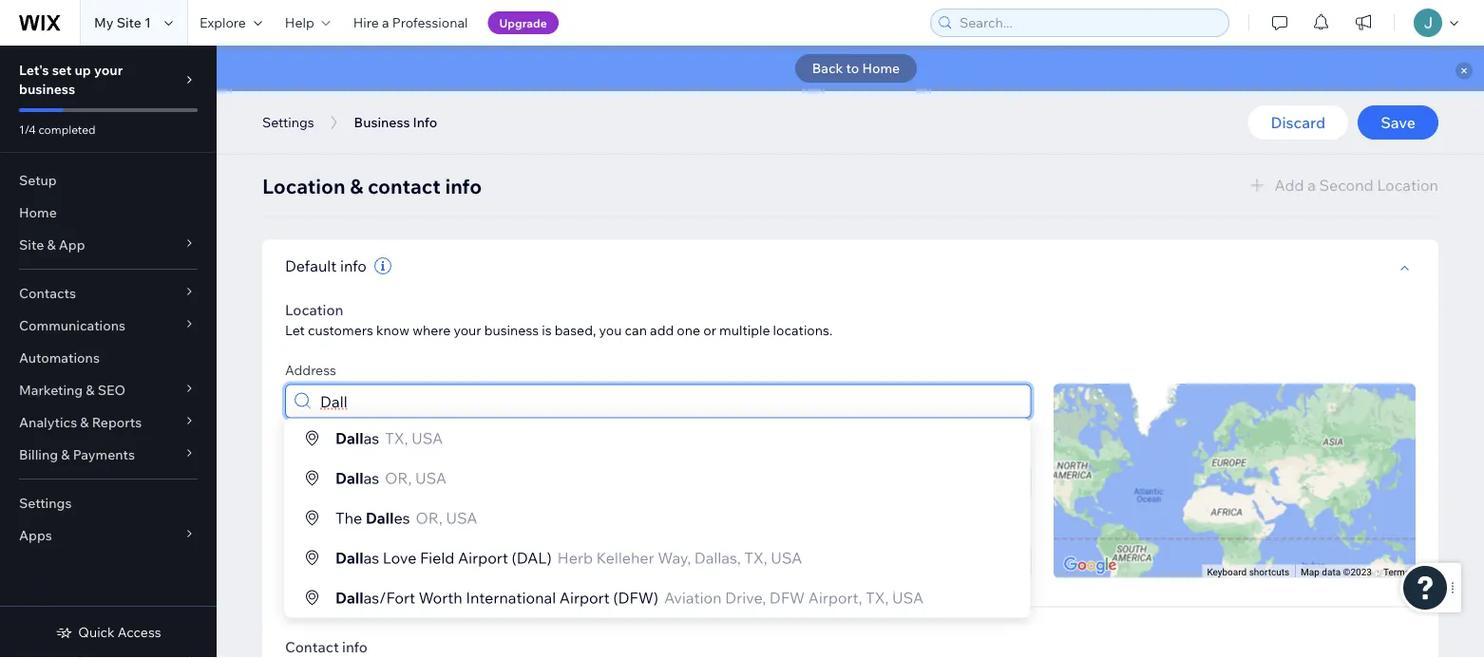 Task type: describe. For each thing, give the bounding box(es) containing it.
es
[[394, 509, 410, 528]]

data
[[1323, 567, 1342, 578]]

setup
[[19, 172, 57, 189]]

site inside popup button
[[19, 237, 44, 253]]

0 vertical spatial info
[[445, 174, 482, 199]]

(optional)
[[413, 442, 472, 458]]

explore
[[200, 14, 246, 31]]

hire a professional link
[[342, 0, 480, 46]]

& for analytics
[[80, 414, 89, 431]]

you
[[599, 322, 622, 338]]

reports
[[92, 414, 142, 431]]

the
[[336, 509, 362, 528]]

as for love
[[364, 549, 379, 568]]

help
[[285, 14, 314, 31]]

business info button
[[345, 108, 447, 137]]

name
[[342, 521, 377, 538]]

home link
[[0, 197, 217, 229]]

a
[[382, 14, 389, 31]]

setup link
[[0, 164, 217, 197]]

back to home alert
[[217, 46, 1485, 91]]

marketing & seo button
[[0, 375, 217, 407]]

to
[[847, 60, 860, 77]]

let
[[285, 322, 305, 338]]

know
[[377, 322, 410, 338]]

contacts
[[19, 285, 76, 302]]

address for address description (optional)
[[285, 442, 337, 458]]

kelleher
[[597, 549, 655, 568]]

e.g., Located on the ground floor field
[[292, 465, 1025, 498]]

location let customers know where your business is based, you can add one or multiple locations.
[[285, 301, 833, 338]]

description
[[339, 442, 410, 458]]

billing & payments
[[19, 447, 135, 463]]

tx, for as/fort worth international airport (dfw)
[[866, 589, 889, 608]]

back
[[813, 60, 844, 77]]

dall right the
[[366, 509, 394, 528]]

airport for field
[[458, 549, 509, 568]]

dallas,
[[695, 549, 741, 568]]

international
[[466, 589, 556, 608]]

payments
[[73, 447, 135, 463]]

is
[[542, 322, 552, 338]]

dall as or, usa
[[336, 469, 447, 488]]

completed
[[38, 122, 96, 136]]

business info
[[354, 114, 438, 131]]

info for contact info
[[342, 639, 368, 657]]

location & contact info
[[262, 174, 482, 199]]

discard button
[[1249, 106, 1349, 140]]

analytics
[[19, 414, 77, 431]]

save
[[1381, 113, 1417, 132]]

field
[[420, 549, 455, 568]]

contact
[[285, 639, 339, 657]]

location for name
[[285, 521, 339, 538]]

list box containing dall
[[284, 419, 1031, 618]]

your inside the get your own business logo. create logo
[[526, 78, 558, 97]]

communications button
[[0, 310, 217, 342]]

Search for your business address field
[[315, 386, 1025, 418]]

let's set up your business
[[19, 62, 123, 97]]

dall for dall as or, usa
[[336, 469, 364, 488]]

dall as/fort worth international airport (dfw) aviation drive, dfw airport, tx, usa
[[336, 589, 924, 608]]

my
[[94, 14, 114, 31]]

usa right airport,
[[893, 589, 924, 608]]

usa up 'dfw'
[[771, 549, 803, 568]]

business inside "let's set up your business"
[[19, 81, 75, 97]]

billing
[[19, 447, 58, 463]]

0 vertical spatial tx,
[[385, 429, 408, 448]]

& for marketing
[[86, 382, 95, 399]]

usa up dall as or, usa
[[412, 429, 443, 448]]

logo.
[[661, 78, 696, 97]]

1/4
[[19, 122, 36, 136]]

quick access
[[78, 625, 161, 641]]

dall as love field airport (dal) herb kelleher way, dallas, tx, usa
[[336, 549, 803, 568]]

apps button
[[0, 520, 217, 552]]

settings button
[[253, 108, 324, 137]]

get
[[497, 78, 523, 97]]

address for address
[[285, 362, 337, 378]]

usa down (optional)
[[415, 469, 447, 488]]

analytics & reports
[[19, 414, 142, 431]]

map data ©2023
[[1302, 567, 1373, 578]]

Add your location name field
[[292, 545, 1025, 578]]

based,
[[555, 322, 596, 338]]

settings link
[[0, 488, 217, 520]]

my site 1
[[94, 14, 151, 31]]

site & app button
[[0, 229, 217, 261]]

multiple
[[720, 322, 770, 338]]

& for site
[[47, 237, 56, 253]]

professional
[[392, 14, 468, 31]]

upgrade
[[500, 16, 547, 30]]

app
[[59, 237, 85, 253]]

google image
[[1059, 554, 1122, 578]]



Task type: vqa. For each thing, say whether or not it's contained in the screenshot.
the Analytics
yes



Task type: locate. For each thing, give the bounding box(es) containing it.
airport right field
[[458, 549, 509, 568]]

locations.
[[773, 322, 833, 338]]

settings inside button
[[262, 114, 314, 131]]

2 vertical spatial tx,
[[866, 589, 889, 608]]

©2023
[[1344, 567, 1373, 578]]

& right billing
[[61, 447, 70, 463]]

quick access button
[[55, 625, 161, 642]]

hire
[[353, 14, 379, 31]]

2 horizontal spatial tx,
[[866, 589, 889, 608]]

as down description
[[364, 469, 379, 488]]

settings
[[262, 114, 314, 131], [19, 495, 72, 512]]

(dal)
[[512, 549, 552, 568]]

your inside location let customers know where your business is based, you can add one or multiple locations.
[[454, 322, 482, 338]]

default
[[285, 256, 337, 275]]

hire a professional
[[353, 14, 468, 31]]

quick
[[78, 625, 115, 641]]

create
[[497, 101, 545, 120]]

address left description
[[285, 442, 337, 458]]

1 vertical spatial tx,
[[745, 549, 768, 568]]

access
[[118, 625, 161, 641]]

1 horizontal spatial site
[[117, 14, 142, 31]]

dall for dall as love field airport (dal) herb kelleher way, dallas, tx, usa
[[336, 549, 364, 568]]

2 horizontal spatial business
[[595, 78, 657, 97]]

& left app
[[47, 237, 56, 253]]

2 vertical spatial location
[[285, 521, 339, 538]]

site left app
[[19, 237, 44, 253]]

back to home
[[813, 60, 901, 77]]

location inside location let customers know where your business is based, you can add one or multiple locations.
[[285, 301, 344, 319]]

or, right the es
[[416, 509, 443, 528]]

default info
[[285, 256, 367, 275]]

Search... field
[[954, 10, 1224, 36]]

home down setup
[[19, 204, 57, 221]]

0 vertical spatial settings
[[262, 114, 314, 131]]

settings for 'settings' button at top
[[262, 114, 314, 131]]

drive,
[[726, 589, 766, 608]]

1 vertical spatial address
[[285, 442, 337, 458]]

location left "name"
[[285, 521, 339, 538]]

1 vertical spatial airport
[[560, 589, 610, 608]]

0 vertical spatial address
[[285, 362, 337, 378]]

tx, for as love field airport (dal)
[[745, 549, 768, 568]]

1 horizontal spatial airport
[[560, 589, 610, 608]]

apps
[[19, 528, 52, 544]]

seo
[[98, 382, 126, 399]]

1 as from the top
[[364, 429, 379, 448]]

1 horizontal spatial home
[[863, 60, 901, 77]]

info
[[445, 174, 482, 199], [340, 256, 367, 275], [342, 639, 368, 657]]

0 vertical spatial site
[[117, 14, 142, 31]]

2 vertical spatial info
[[342, 639, 368, 657]]

& left the seo
[[86, 382, 95, 399]]

settings left 'business'
[[262, 114, 314, 131]]

2 address from the top
[[285, 442, 337, 458]]

location up let
[[285, 301, 344, 319]]

business
[[354, 114, 410, 131]]

info right the contact
[[445, 174, 482, 199]]

address down let
[[285, 362, 337, 378]]

airport down the herb
[[560, 589, 610, 608]]

terms
[[1384, 567, 1411, 578]]

automations link
[[0, 342, 217, 375]]

dfw
[[770, 589, 805, 608]]

0 vertical spatial or,
[[385, 469, 412, 488]]

site
[[117, 14, 142, 31], [19, 237, 44, 253]]

tx,
[[385, 429, 408, 448], [745, 549, 768, 568], [866, 589, 889, 608]]

2 vertical spatial as
[[364, 549, 379, 568]]

or
[[704, 322, 717, 338]]

1 vertical spatial home
[[19, 204, 57, 221]]

analytics & reports button
[[0, 407, 217, 439]]

or,
[[385, 469, 412, 488], [416, 509, 443, 528]]

& for billing
[[61, 447, 70, 463]]

where
[[413, 322, 451, 338]]

&
[[350, 174, 363, 199], [47, 237, 56, 253], [86, 382, 95, 399], [80, 414, 89, 431], [61, 447, 70, 463]]

0 vertical spatial location
[[262, 174, 346, 199]]

your up create logo button
[[526, 78, 558, 97]]

or, down address description (optional)
[[385, 469, 412, 488]]

settings for settings link
[[19, 495, 72, 512]]

0 vertical spatial as
[[364, 429, 379, 448]]

1 horizontal spatial settings
[[262, 114, 314, 131]]

dall up dall as or, usa
[[336, 429, 364, 448]]

map region
[[964, 296, 1450, 659]]

business inside the get your own business logo. create logo
[[595, 78, 657, 97]]

add
[[650, 322, 674, 338]]

0 vertical spatial home
[[863, 60, 901, 77]]

1 vertical spatial or,
[[416, 509, 443, 528]]

help button
[[274, 0, 342, 46]]

shortcuts
[[1250, 567, 1290, 578]]

upgrade button
[[488, 11, 559, 34]]

as up dall as or, usa
[[364, 429, 379, 448]]

info right default
[[340, 256, 367, 275]]

dall for dall as/fort worth international airport (dfw) aviation drive, dfw airport, tx, usa
[[336, 589, 364, 608]]

billing & payments button
[[0, 439, 217, 472]]

business right own
[[595, 78, 657, 97]]

3 as from the top
[[364, 549, 379, 568]]

& left reports
[[80, 414, 89, 431]]

your inside "let's set up your business"
[[94, 62, 123, 78]]

airport for international
[[560, 589, 610, 608]]

2 as from the top
[[364, 469, 379, 488]]

0 horizontal spatial business
[[19, 81, 75, 97]]

site left 1
[[117, 14, 142, 31]]

address
[[285, 362, 337, 378], [285, 442, 337, 458]]

dall down description
[[336, 469, 364, 488]]

one
[[677, 322, 701, 338]]

list box
[[284, 419, 1031, 618]]

site & app
[[19, 237, 85, 253]]

tx, right dallas,
[[745, 549, 768, 568]]

& inside dropdown button
[[86, 382, 95, 399]]

location name
[[285, 521, 377, 538]]

1 horizontal spatial business
[[485, 322, 539, 338]]

0 vertical spatial airport
[[458, 549, 509, 568]]

dall down "name"
[[336, 549, 364, 568]]

business inside location let customers know where your business is based, you can add one or multiple locations.
[[485, 322, 539, 338]]

1 vertical spatial site
[[19, 237, 44, 253]]

customers
[[308, 322, 374, 338]]

& for location
[[350, 174, 363, 199]]

herb
[[558, 549, 593, 568]]

settings up apps
[[19, 495, 72, 512]]

address description (optional)
[[285, 442, 472, 458]]

1 vertical spatial info
[[340, 256, 367, 275]]

marketing & seo
[[19, 382, 126, 399]]

keyboard shortcuts button
[[1208, 566, 1290, 579]]

automations
[[19, 350, 100, 366]]

1 horizontal spatial or,
[[416, 509, 443, 528]]

business
[[595, 78, 657, 97], [19, 81, 75, 97], [485, 322, 539, 338]]

1
[[145, 14, 151, 31]]

usa
[[412, 429, 443, 448], [415, 469, 447, 488], [446, 509, 478, 528], [771, 549, 803, 568], [893, 589, 924, 608]]

1 vertical spatial location
[[285, 301, 344, 319]]

the dall es or, usa
[[336, 509, 478, 528]]

up
[[75, 62, 91, 78]]

as left the love
[[364, 549, 379, 568]]

1 vertical spatial settings
[[19, 495, 72, 512]]

dall up the contact info
[[336, 589, 364, 608]]

home inside the sidebar element
[[19, 204, 57, 221]]

home right the to
[[863, 60, 901, 77]]

Describe your business here. What makes it great? Use short catchy text to tell people what you do or offer. text field
[[863, 0, 1416, 98]]

way,
[[658, 549, 691, 568]]

airport,
[[809, 589, 863, 608]]

as/fort
[[364, 589, 415, 608]]

usa up field
[[446, 509, 478, 528]]

0 horizontal spatial your
[[94, 62, 123, 78]]

0 horizontal spatial home
[[19, 204, 57, 221]]

2 horizontal spatial your
[[526, 78, 558, 97]]

info right contact
[[342, 639, 368, 657]]

0 horizontal spatial tx,
[[385, 429, 408, 448]]

own
[[562, 78, 591, 97]]

terms link
[[1384, 567, 1411, 578]]

aviation
[[665, 589, 722, 608]]

0 horizontal spatial airport
[[458, 549, 509, 568]]

your
[[94, 62, 123, 78], [526, 78, 558, 97], [454, 322, 482, 338]]

settings inside the sidebar element
[[19, 495, 72, 512]]

1 horizontal spatial tx,
[[745, 549, 768, 568]]

home inside button
[[863, 60, 901, 77]]

info for default info
[[340, 256, 367, 275]]

as for tx,
[[364, 429, 379, 448]]

let's
[[19, 62, 49, 78]]

love
[[383, 549, 417, 568]]

1/4 completed
[[19, 122, 96, 136]]

1 address from the top
[[285, 362, 337, 378]]

location down 'settings' button at top
[[262, 174, 346, 199]]

add logo image
[[297, 0, 468, 111]]

0 horizontal spatial or,
[[385, 469, 412, 488]]

keyboard
[[1208, 567, 1247, 578]]

location for &
[[262, 174, 346, 199]]

tx, right airport,
[[866, 589, 889, 608]]

home
[[863, 60, 901, 77], [19, 204, 57, 221]]

set
[[52, 62, 72, 78]]

marketing
[[19, 382, 83, 399]]

map
[[1302, 567, 1320, 578]]

1 horizontal spatial your
[[454, 322, 482, 338]]

keyboard shortcuts
[[1208, 567, 1290, 578]]

contacts button
[[0, 278, 217, 310]]

as for or,
[[364, 469, 379, 488]]

business down the let's
[[19, 81, 75, 97]]

your right where
[[454, 322, 482, 338]]

1 vertical spatial as
[[364, 469, 379, 488]]

worth
[[419, 589, 463, 608]]

0 horizontal spatial site
[[19, 237, 44, 253]]

& left the contact
[[350, 174, 363, 199]]

business left "is"
[[485, 322, 539, 338]]

0 horizontal spatial settings
[[19, 495, 72, 512]]

your right up
[[94, 62, 123, 78]]

location for let
[[285, 301, 344, 319]]

(dfw)
[[614, 589, 659, 608]]

sidebar element
[[0, 46, 217, 659]]

dall for dall as tx, usa
[[336, 429, 364, 448]]

tx, up dall as or, usa
[[385, 429, 408, 448]]



